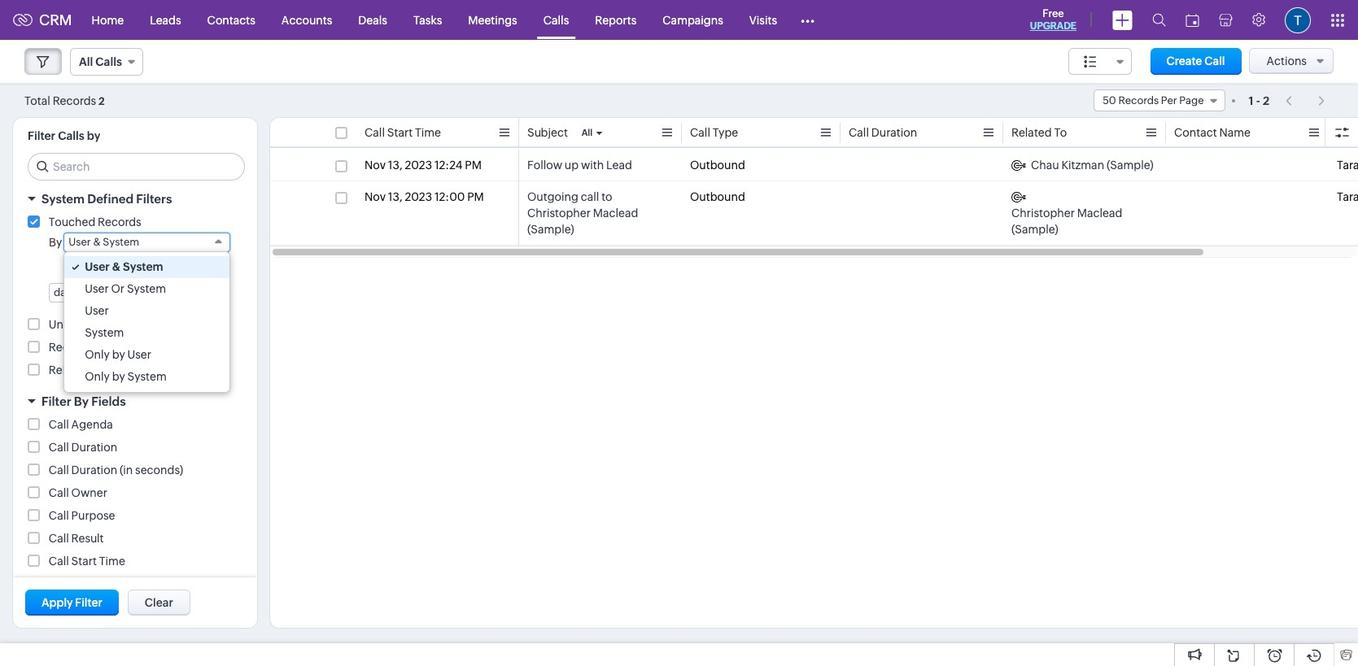 Task type: vqa. For each thing, say whether or not it's contained in the screenshot.
the topmost Call Start Time
yes



Task type: describe. For each thing, give the bounding box(es) containing it.
calls link
[[530, 0, 582, 39]]

to
[[1054, 126, 1067, 139]]

12:24
[[435, 159, 463, 172]]

(sample) for chau kitzman (sample)
[[1107, 159, 1154, 172]]

follow
[[527, 159, 562, 172]]

subject
[[527, 126, 568, 139]]

seconds)
[[135, 464, 183, 477]]

outgoing
[[527, 190, 579, 203]]

call type
[[690, 126, 738, 139]]

maclead inside outgoing call to christopher maclead (sample)
[[593, 207, 638, 220]]

user for user
[[85, 304, 109, 317]]

create call button
[[1150, 48, 1242, 75]]

system defined filters
[[42, 192, 172, 206]]

nov 13, 2023 12:00 pm
[[365, 190, 484, 203]]

agenda
[[71, 418, 113, 431]]

tasks
[[413, 13, 442, 26]]

reports
[[595, 13, 637, 26]]

owner
[[71, 487, 107, 500]]

(sample) for christopher maclead (sample)
[[1012, 223, 1059, 236]]

crm link
[[13, 11, 72, 28]]

0 vertical spatial duration
[[871, 126, 917, 139]]

christopher inside christopher maclead (sample)
[[1012, 207, 1075, 220]]

list box containing user & system
[[64, 252, 230, 392]]

or
[[111, 282, 125, 295]]

user & system
[[85, 260, 163, 273]]

0 vertical spatial by
[[87, 129, 100, 142]]

free upgrade
[[1030, 7, 1077, 32]]

apply
[[42, 597, 73, 610]]

pm for nov 13, 2023 12:24 pm
[[465, 159, 482, 172]]

leads
[[150, 13, 181, 26]]

name
[[1220, 126, 1251, 139]]

user option
[[64, 300, 230, 322]]

nov 13, 2023 12:24 pm
[[365, 159, 482, 172]]

purpose
[[71, 509, 115, 522]]

contact name
[[1174, 126, 1251, 139]]

nov for nov 13, 2023 12:24 pm
[[365, 159, 386, 172]]

User & System field
[[64, 233, 230, 252]]

1 - 2
[[1249, 94, 1270, 107]]

accounts link
[[268, 0, 345, 39]]

system inside by user & system
[[103, 236, 139, 248]]

meetings link
[[455, 0, 530, 39]]

total records 2
[[24, 94, 105, 107]]

call 
[[1337, 126, 1358, 139]]

fields
[[91, 395, 126, 409]]

chau kitzman (sample) link
[[1012, 157, 1154, 173]]

filter calls by
[[28, 129, 100, 142]]

home
[[92, 13, 124, 26]]

13, for nov 13, 2023 12:00 pm
[[388, 190, 403, 203]]

create call
[[1167, 55, 1225, 68]]

2023 for 12:00
[[405, 190, 432, 203]]

user for user or system
[[85, 282, 109, 295]]

Search text field
[[28, 154, 244, 180]]

related for related to
[[1012, 126, 1052, 139]]

create
[[1167, 55, 1202, 68]]

contacts link
[[194, 0, 268, 39]]

user or system
[[85, 282, 166, 295]]

christopher inside outgoing call to christopher maclead (sample)
[[527, 207, 591, 220]]

christopher maclead (sample)
[[1012, 207, 1123, 236]]

to
[[602, 190, 612, 203]]

campaigns link
[[650, 0, 736, 39]]

record
[[49, 341, 87, 354]]

only by system
[[85, 370, 167, 383]]

user or system option
[[64, 278, 230, 300]]

crm
[[39, 11, 72, 28]]

result
[[71, 532, 104, 545]]

call
[[581, 190, 599, 203]]

(sample) inside outgoing call to christopher maclead (sample)
[[527, 223, 574, 236]]

by user & system
[[49, 236, 139, 249]]

only for only by system
[[85, 370, 110, 383]]

all
[[582, 128, 593, 138]]

0 vertical spatial by
[[49, 236, 62, 249]]

call owner
[[49, 487, 107, 500]]

call agenda
[[49, 418, 113, 431]]

1 horizontal spatial call duration
[[849, 126, 917, 139]]

kitzman
[[1062, 159, 1104, 172]]

apply filter
[[42, 597, 102, 610]]

filter inside button
[[75, 597, 102, 610]]

tasks link
[[400, 0, 455, 39]]

only by user
[[85, 348, 151, 361]]

& inside by user & system
[[93, 236, 101, 248]]

1 horizontal spatial calls
[[543, 13, 569, 26]]

related for related records action
[[49, 364, 89, 377]]

filters
[[136, 192, 172, 206]]

leads link
[[137, 0, 194, 39]]

(in
[[120, 464, 133, 477]]

0 vertical spatial start
[[387, 126, 413, 139]]

related records action
[[49, 364, 172, 377]]

row group containing nov 13, 2023 12:24 pm
[[270, 150, 1358, 246]]

records for related
[[91, 364, 135, 377]]

-
[[1256, 94, 1261, 107]]

only for only by user
[[85, 348, 110, 361]]

12:00
[[435, 190, 465, 203]]

system up record action
[[85, 326, 124, 339]]

visits link
[[736, 0, 790, 39]]

chau kitzman (sample)
[[1031, 159, 1154, 172]]

lead
[[606, 159, 632, 172]]

clear
[[145, 597, 173, 610]]

user & system option
[[64, 256, 230, 278]]

visits
[[749, 13, 777, 26]]

0 vertical spatial action
[[89, 341, 124, 354]]

user for user & system
[[85, 260, 110, 273]]

touched
[[49, 216, 95, 229]]

filter by fields
[[42, 395, 126, 409]]

apply filter button
[[25, 590, 119, 616]]



Task type: locate. For each thing, give the bounding box(es) containing it.
0 vertical spatial related
[[1012, 126, 1052, 139]]

deals
[[358, 13, 387, 26]]

records up only by user
[[111, 318, 154, 331]]

1 horizontal spatial 2
[[1263, 94, 1270, 107]]

0 horizontal spatial time
[[99, 555, 125, 568]]

1 horizontal spatial action
[[137, 364, 172, 377]]

2 up filter calls by on the top left of page
[[99, 95, 105, 107]]

records for touched
[[98, 216, 141, 229]]

0 horizontal spatial calls
[[58, 129, 84, 142]]

calls down total records 2
[[58, 129, 84, 142]]

0 vertical spatial 2023
[[405, 159, 432, 172]]

1 horizontal spatial call start time
[[365, 126, 441, 139]]

filter inside dropdown button
[[42, 395, 71, 409]]

2 vertical spatial filter
[[75, 597, 102, 610]]

contact
[[1174, 126, 1217, 139]]

1 horizontal spatial by
[[74, 395, 89, 409]]

by inside dropdown button
[[74, 395, 89, 409]]

related
[[1012, 126, 1052, 139], [49, 364, 89, 377]]

0 horizontal spatial call start time
[[49, 555, 125, 568]]

christopher down outgoing
[[527, 207, 591, 220]]

outbound
[[690, 159, 745, 172], [690, 190, 745, 203]]

1 horizontal spatial time
[[415, 126, 441, 139]]

navigation
[[1278, 89, 1334, 112]]

by down touched at the left top of the page
[[49, 236, 62, 249]]

pm
[[465, 159, 482, 172], [467, 190, 484, 203]]

1 vertical spatial action
[[137, 364, 172, 377]]

nov down the nov 13, 2023 12:24 pm
[[365, 190, 386, 203]]

user up untouched records
[[85, 304, 109, 317]]

2 christopher from the left
[[1012, 207, 1075, 220]]

2 inside total records 2
[[99, 95, 105, 107]]

2 vertical spatial duration
[[71, 464, 117, 477]]

(sample) inside christopher maclead (sample)
[[1012, 223, 1059, 236]]

1 horizontal spatial &
[[112, 260, 120, 273]]

records up filter calls by on the top left of page
[[53, 94, 96, 107]]

0 horizontal spatial related
[[49, 364, 89, 377]]

maclead
[[593, 207, 638, 220], [1077, 207, 1123, 220]]

time down "result"
[[99, 555, 125, 568]]

system option
[[64, 322, 230, 344]]

0 vertical spatial call duration
[[849, 126, 917, 139]]

start up the nov 13, 2023 12:24 pm
[[387, 126, 413, 139]]

2023 left 12:24
[[405, 159, 432, 172]]

0 vertical spatial time
[[415, 126, 441, 139]]

2
[[1263, 94, 1270, 107], [99, 95, 105, 107]]

0 horizontal spatial by
[[49, 236, 62, 249]]

user down touched at the left top of the page
[[69, 236, 91, 248]]

1 horizontal spatial related
[[1012, 126, 1052, 139]]

2 vertical spatial by
[[112, 370, 125, 383]]

2 for total records 2
[[99, 95, 105, 107]]

& up "or"
[[112, 260, 120, 273]]

call start time up the nov 13, 2023 12:24 pm
[[365, 126, 441, 139]]

0 vertical spatial 13,
[[388, 159, 403, 172]]

&
[[93, 236, 101, 248], [112, 260, 120, 273]]

user down system option
[[127, 348, 151, 361]]

by
[[49, 236, 62, 249], [74, 395, 89, 409]]

user down by user & system
[[85, 260, 110, 273]]

0 horizontal spatial maclead
[[593, 207, 638, 220]]

1 horizontal spatial (sample)
[[1012, 223, 1059, 236]]

only
[[85, 348, 110, 361], [85, 370, 110, 383]]

1 vertical spatial outbound
[[690, 190, 745, 203]]

filter for filter calls by
[[28, 129, 55, 142]]

outgoing call to christopher maclead (sample) link
[[527, 189, 674, 238]]

0 horizontal spatial action
[[89, 341, 124, 354]]

2 13, from the top
[[388, 190, 403, 203]]

user inside user or system 'option'
[[85, 282, 109, 295]]

nov for nov 13, 2023 12:00 pm
[[365, 190, 386, 203]]

by inside only by system option
[[112, 370, 125, 383]]

deals link
[[345, 0, 400, 39]]

0 vertical spatial &
[[93, 236, 101, 248]]

2023 for 12:24
[[405, 159, 432, 172]]

user inside by user & system
[[69, 236, 91, 248]]

1 horizontal spatial christopher
[[1012, 207, 1075, 220]]

1 2023 from the top
[[405, 159, 432, 172]]

call start time down "result"
[[49, 555, 125, 568]]

time up the nov 13, 2023 12:24 pm
[[415, 126, 441, 139]]

1 13, from the top
[[388, 159, 403, 172]]

nov up nov 13, 2023 12:00 pm
[[365, 159, 386, 172]]

1 horizontal spatial start
[[387, 126, 413, 139]]

1 vertical spatial filter
[[42, 395, 71, 409]]

1 vertical spatial 2023
[[405, 190, 432, 203]]

maclead down chau kitzman (sample) at the top right of page
[[1077, 207, 1123, 220]]

type
[[713, 126, 738, 139]]

duration
[[871, 126, 917, 139], [71, 441, 117, 454], [71, 464, 117, 477]]

(sample) down outgoing
[[527, 223, 574, 236]]

related left to
[[1012, 126, 1052, 139]]

1 nov from the top
[[365, 159, 386, 172]]

1 vertical spatial call duration
[[49, 441, 117, 454]]

1 maclead from the left
[[593, 207, 638, 220]]

0 horizontal spatial &
[[93, 236, 101, 248]]

with
[[581, 159, 604, 172]]

filter down 'total'
[[28, 129, 55, 142]]

user left "or"
[[85, 282, 109, 295]]

call duration (in seconds)
[[49, 464, 183, 477]]

0 horizontal spatial call duration
[[49, 441, 117, 454]]

call start time
[[365, 126, 441, 139], [49, 555, 125, 568]]

0 vertical spatial nov
[[365, 159, 386, 172]]

user inside user option
[[85, 304, 109, 317]]

by for user
[[112, 348, 125, 361]]

1 christopher from the left
[[527, 207, 591, 220]]

0 vertical spatial outbound
[[690, 159, 745, 172]]

0 vertical spatial call start time
[[365, 126, 441, 139]]

2 for 1 - 2
[[1263, 94, 1270, 107]]

system down 'only by user' option
[[127, 370, 167, 383]]

maclead inside christopher maclead (sample)
[[1077, 207, 1123, 220]]

system defined filters button
[[13, 185, 257, 213]]

0 vertical spatial pm
[[465, 159, 482, 172]]

0 vertical spatial filter
[[28, 129, 55, 142]]

& down touched records
[[93, 236, 101, 248]]

pm for nov 13, 2023 12:00 pm
[[467, 190, 484, 203]]

2 tara from the top
[[1337, 190, 1358, 203]]

call inside create call button
[[1205, 55, 1225, 68]]

accounts
[[281, 13, 332, 26]]

home link
[[79, 0, 137, 39]]

user
[[69, 236, 91, 248], [85, 260, 110, 273], [85, 282, 109, 295], [85, 304, 109, 317], [127, 348, 151, 361]]

0 horizontal spatial (sample)
[[527, 223, 574, 236]]

only up fields
[[85, 370, 110, 383]]

campaigns
[[663, 13, 723, 26]]

1 outbound from the top
[[690, 159, 745, 172]]

filter right apply
[[75, 597, 102, 610]]

1 vertical spatial duration
[[71, 441, 117, 454]]

by up call agenda
[[74, 395, 89, 409]]

maclead down to
[[593, 207, 638, 220]]

related down "record"
[[49, 364, 89, 377]]

untouched records
[[49, 318, 154, 331]]

start
[[387, 126, 413, 139], [71, 555, 97, 568]]

filter by fields button
[[13, 387, 257, 416]]

system up user or system 'option'
[[123, 260, 163, 273]]

filter up call agenda
[[42, 395, 71, 409]]

total
[[24, 94, 50, 107]]

system down user & system option
[[127, 282, 166, 295]]

0 horizontal spatial christopher
[[527, 207, 591, 220]]

2 nov from the top
[[365, 190, 386, 203]]

outbound for follow up with lead
[[690, 159, 745, 172]]

1 vertical spatial by
[[74, 395, 89, 409]]

13, for nov 13, 2023 12:24 pm
[[388, 159, 403, 172]]

outgoing call to christopher maclead (sample)
[[527, 190, 638, 236]]

0 horizontal spatial 2
[[99, 95, 105, 107]]

records for untouched
[[111, 318, 154, 331]]

1 vertical spatial start
[[71, 555, 97, 568]]

related to
[[1012, 126, 1067, 139]]

action up related records action
[[89, 341, 124, 354]]

only up related records action
[[85, 348, 110, 361]]

call duration
[[849, 126, 917, 139], [49, 441, 117, 454]]

system inside dropdown button
[[42, 192, 85, 206]]

by up related records action
[[112, 348, 125, 361]]

1 only from the top
[[85, 348, 110, 361]]

0 vertical spatial tara
[[1337, 159, 1358, 172]]

records down "defined" in the top of the page
[[98, 216, 141, 229]]

& inside option
[[112, 260, 120, 273]]

0 vertical spatial calls
[[543, 13, 569, 26]]

follow up with lead
[[527, 159, 632, 172]]

2023
[[405, 159, 432, 172], [405, 190, 432, 203]]

nov
[[365, 159, 386, 172], [365, 190, 386, 203]]

2 right - at the top right
[[1263, 94, 1270, 107]]

1 vertical spatial 13,
[[388, 190, 403, 203]]

untouched
[[49, 318, 108, 331]]

touched records
[[49, 216, 141, 229]]

chau
[[1031, 159, 1059, 172]]

reports link
[[582, 0, 650, 39]]

tara
[[1337, 159, 1358, 172], [1337, 190, 1358, 203]]

1 vertical spatial call start time
[[49, 555, 125, 568]]

free
[[1043, 7, 1064, 20]]

2 maclead from the left
[[1077, 207, 1123, 220]]

system
[[42, 192, 85, 206], [103, 236, 139, 248], [123, 260, 163, 273], [127, 282, 166, 295], [85, 326, 124, 339], [127, 370, 167, 383]]

meetings
[[468, 13, 517, 26]]

system up user & system on the top of the page
[[103, 236, 139, 248]]

outbound for outgoing call to christopher maclead (sample)
[[690, 190, 745, 203]]

tara for chau kitzman (sample)
[[1337, 159, 1358, 172]]

0 vertical spatial only
[[85, 348, 110, 361]]

user inside 'only by user' option
[[127, 348, 151, 361]]

1 tara from the top
[[1337, 159, 1358, 172]]

(sample) right kitzman
[[1107, 159, 1154, 172]]

(sample)
[[1107, 159, 1154, 172], [527, 223, 574, 236], [1012, 223, 1059, 236]]

records down only by user
[[91, 364, 135, 377]]

only by user option
[[64, 344, 230, 366]]

only by system option
[[64, 366, 230, 388]]

1 vertical spatial tara
[[1337, 190, 1358, 203]]

start down "result"
[[71, 555, 97, 568]]

row group
[[270, 150, 1358, 246]]

calls left reports
[[543, 13, 569, 26]]

by down total records 2
[[87, 129, 100, 142]]

upgrade
[[1030, 20, 1077, 32]]

2 only from the top
[[85, 370, 110, 383]]

13,
[[388, 159, 403, 172], [388, 190, 403, 203]]

up
[[565, 159, 579, 172]]

tara for christopher maclead (sample)
[[1337, 190, 1358, 203]]

by down only by user
[[112, 370, 125, 383]]

records for total
[[53, 94, 96, 107]]

call
[[1205, 55, 1225, 68], [365, 126, 385, 139], [690, 126, 710, 139], [849, 126, 869, 139], [1337, 126, 1357, 139], [49, 418, 69, 431], [49, 441, 69, 454], [49, 464, 69, 477], [49, 487, 69, 500], [49, 509, 69, 522], [49, 532, 69, 545], [49, 555, 69, 568]]

None text field
[[152, 259, 181, 277]]

1 vertical spatial &
[[112, 260, 120, 273]]

0 horizontal spatial start
[[71, 555, 97, 568]]

1 vertical spatial calls
[[58, 129, 84, 142]]

by for system
[[112, 370, 125, 383]]

by inside 'only by user' option
[[112, 348, 125, 361]]

1 horizontal spatial maclead
[[1077, 207, 1123, 220]]

2023 left 12:00
[[405, 190, 432, 203]]

1 vertical spatial nov
[[365, 190, 386, 203]]

call result
[[49, 532, 104, 545]]

system inside 'option'
[[127, 282, 166, 295]]

2 horizontal spatial (sample)
[[1107, 159, 1154, 172]]

13, up nov 13, 2023 12:00 pm
[[388, 159, 403, 172]]

call purpose
[[49, 509, 115, 522]]

2 outbound from the top
[[690, 190, 745, 203]]

1
[[1249, 94, 1254, 107]]

filter for filter by fields
[[42, 395, 71, 409]]

action up filter by fields dropdown button
[[137, 364, 172, 377]]

1 vertical spatial only
[[85, 370, 110, 383]]

system inside option
[[123, 260, 163, 273]]

follow up with lead link
[[527, 157, 632, 173]]

pm right 12:00
[[467, 190, 484, 203]]

user inside user & system option
[[85, 260, 110, 273]]

time
[[415, 126, 441, 139], [99, 555, 125, 568]]

christopher maclead (sample) link
[[1012, 189, 1158, 238]]

1 vertical spatial time
[[99, 555, 125, 568]]

contacts
[[207, 13, 255, 26]]

2 2023 from the top
[[405, 190, 432, 203]]

record action
[[49, 341, 124, 354]]

actions
[[1267, 55, 1307, 68]]

list box
[[64, 252, 230, 392]]

action
[[89, 341, 124, 354], [137, 364, 172, 377]]

pm right 12:24
[[465, 159, 482, 172]]

1 vertical spatial related
[[49, 364, 89, 377]]

1 vertical spatial by
[[112, 348, 125, 361]]

christopher down chau
[[1012, 207, 1075, 220]]

system up touched at the left top of the page
[[42, 192, 85, 206]]

13, down the nov 13, 2023 12:24 pm
[[388, 190, 403, 203]]

defined
[[87, 192, 134, 206]]

1 vertical spatial pm
[[467, 190, 484, 203]]

records
[[53, 94, 96, 107], [98, 216, 141, 229], [111, 318, 154, 331], [91, 364, 135, 377]]

(sample) down chau
[[1012, 223, 1059, 236]]



